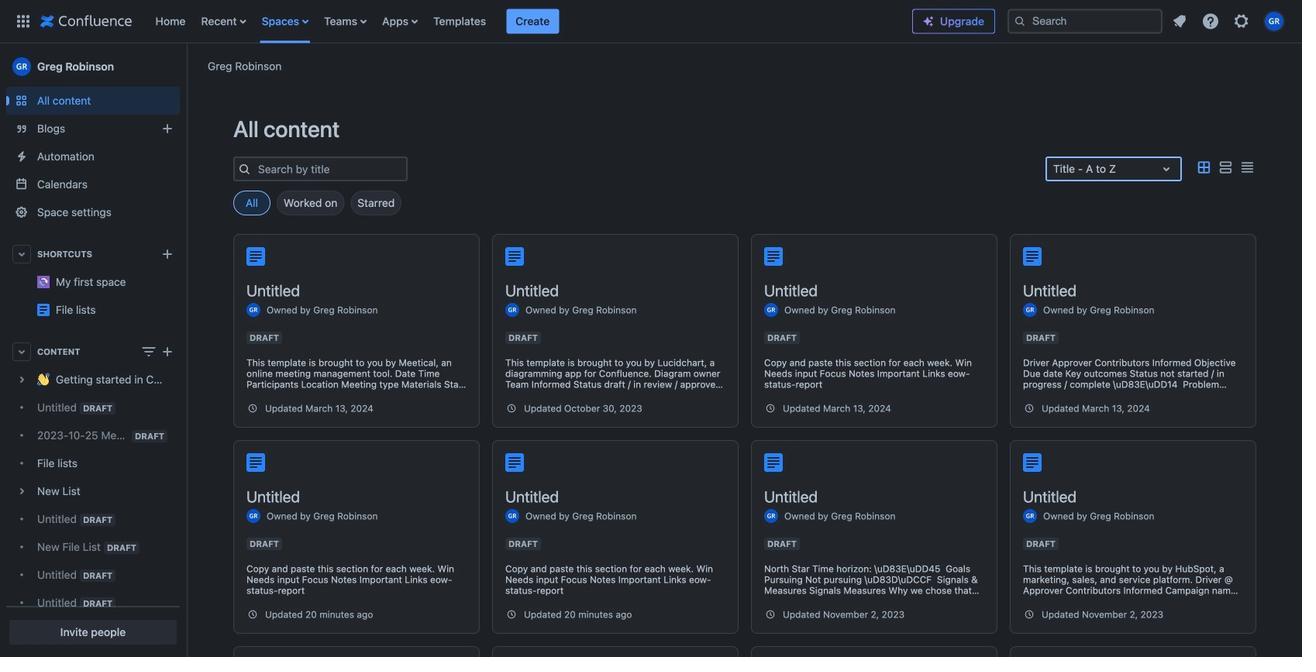 Task type: locate. For each thing, give the bounding box(es) containing it.
list
[[148, 0, 913, 43], [1166, 7, 1293, 35]]

search image
[[1014, 15, 1027, 28]]

1 vertical spatial page image
[[247, 454, 265, 472]]

tree inside space element
[[6, 366, 180, 658]]

None search field
[[1008, 9, 1163, 34]]

notification icon image
[[1171, 12, 1189, 31]]

page image
[[247, 247, 265, 266], [506, 247, 524, 266], [1024, 247, 1042, 266], [506, 454, 524, 472], [765, 454, 783, 472], [1024, 454, 1042, 472]]

compact list image
[[1238, 159, 1257, 177]]

create a blog image
[[158, 119, 177, 138]]

file lists image
[[37, 304, 50, 316]]

banner
[[0, 0, 1303, 43]]

page image
[[765, 247, 783, 266], [247, 454, 265, 472]]

cards image
[[1195, 159, 1214, 177]]

space element
[[0, 43, 186, 658]]

confluence image
[[40, 12, 132, 31], [40, 12, 132, 31]]

0 vertical spatial page image
[[765, 247, 783, 266]]

Search by title field
[[254, 158, 406, 180]]

premium image
[[923, 15, 935, 28]]

tree
[[6, 366, 180, 658]]

list for appswitcher icon
[[148, 0, 913, 43]]

profile picture image
[[247, 303, 261, 317], [506, 303, 520, 317], [765, 303, 779, 317], [1024, 303, 1037, 317], [247, 509, 261, 523], [506, 509, 520, 523], [765, 509, 779, 523], [1024, 509, 1037, 523]]

1 horizontal spatial list
[[1166, 7, 1293, 35]]

0 horizontal spatial list
[[148, 0, 913, 43]]

list item
[[507, 9, 559, 34]]



Task type: describe. For each thing, give the bounding box(es) containing it.
add shortcut image
[[158, 245, 177, 264]]

Search field
[[1008, 9, 1163, 34]]

collapse sidebar image
[[169, 51, 203, 82]]

help icon image
[[1202, 12, 1220, 31]]

appswitcher icon image
[[14, 12, 33, 31]]

create a page image
[[158, 343, 177, 361]]

global element
[[9, 0, 913, 43]]

open image
[[1158, 160, 1176, 178]]

0 horizontal spatial page image
[[247, 454, 265, 472]]

list image
[[1217, 159, 1235, 177]]

list item inside list
[[507, 9, 559, 34]]

change view image
[[140, 343, 158, 361]]

list for premium icon
[[1166, 7, 1293, 35]]

settings icon image
[[1233, 12, 1252, 31]]

1 horizontal spatial page image
[[765, 247, 783, 266]]



Task type: vqa. For each thing, say whether or not it's contained in the screenshot.
Search field
yes



